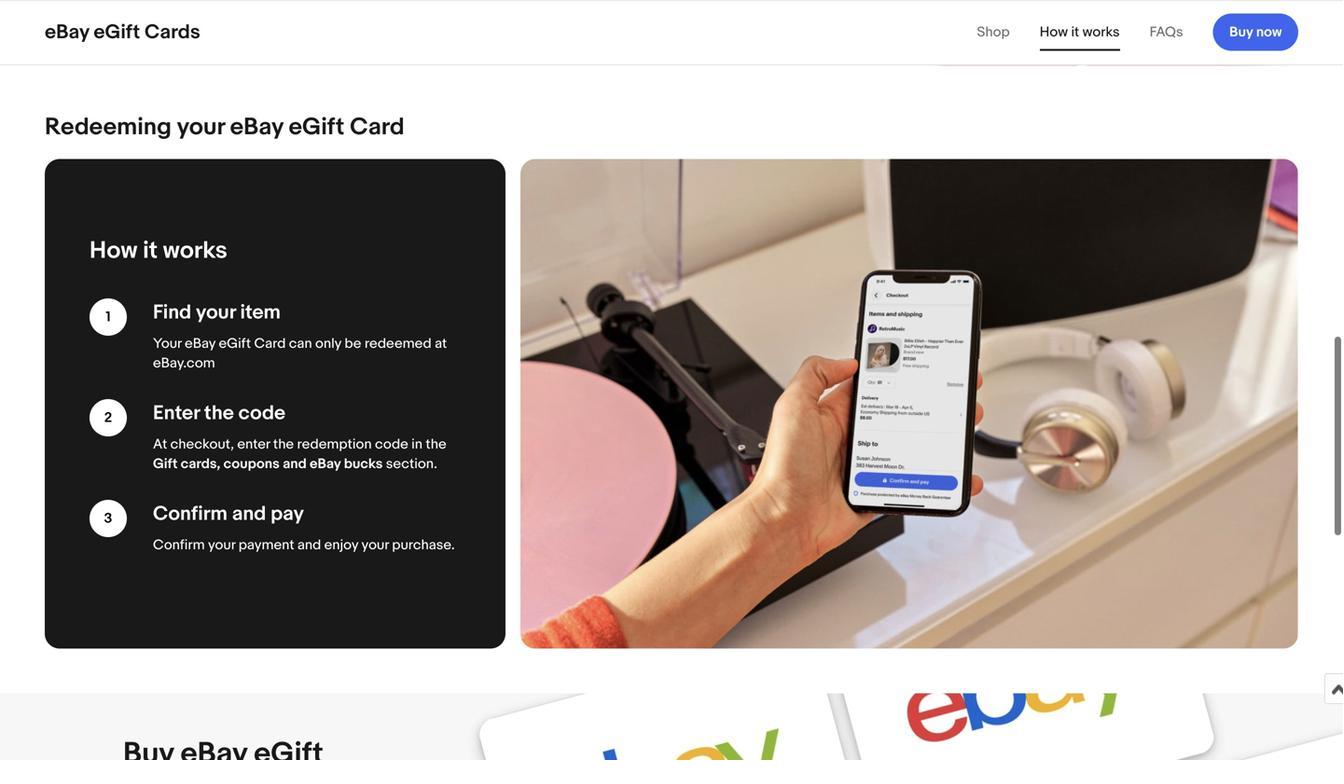 Task type: describe. For each thing, give the bounding box(es) containing it.
shop
[[977, 24, 1010, 41]]

1
[[106, 309, 111, 325]]

enter the code
[[153, 401, 286, 425]]

faqs
[[1150, 24, 1184, 41]]

faqs link
[[1150, 24, 1184, 41]]

now
[[1257, 24, 1282, 41]]

at
[[435, 335, 447, 352]]

redemption
[[297, 436, 372, 453]]

your ebay egift card can only be redeemed at ebay.com
[[153, 335, 447, 372]]

checkout,
[[170, 436, 234, 453]]

2 horizontal spatial the
[[426, 436, 447, 453]]

1 horizontal spatial the
[[273, 436, 294, 453]]

0 vertical spatial code
[[238, 401, 286, 425]]

gift
[[153, 456, 178, 472]]

your
[[153, 335, 182, 352]]

enjoy
[[324, 537, 358, 553]]

enter
[[153, 401, 200, 425]]

ebay egift cards
[[45, 20, 200, 44]]

1 vertical spatial works
[[163, 236, 228, 265]]

2 horizontal spatial egift
[[289, 113, 345, 142]]

0 horizontal spatial egift
[[94, 20, 140, 44]]

only
[[315, 335, 341, 352]]

buy now link
[[1213, 14, 1299, 51]]

ebay inside your ebay egift card can only be redeemed at ebay.com
[[185, 335, 216, 352]]

your right 'enjoy'
[[362, 537, 389, 553]]

0 horizontal spatial it
[[143, 236, 158, 265]]

your for redeeming
[[177, 113, 225, 142]]

confirm for confirm and pay
[[153, 502, 228, 526]]



Task type: locate. For each thing, give the bounding box(es) containing it.
3
[[104, 510, 112, 527]]

0 vertical spatial egift
[[94, 20, 140, 44]]

0 vertical spatial how it works
[[1040, 24, 1120, 41]]

code up enter
[[238, 401, 286, 425]]

1 horizontal spatial works
[[1083, 24, 1120, 41]]

1 vertical spatial and
[[232, 502, 266, 526]]

2 confirm from the top
[[153, 537, 205, 553]]

your right redeeming at top
[[177, 113, 225, 142]]

redeeming your ebay egift card
[[45, 113, 405, 142]]

find your item
[[153, 300, 281, 324]]

0 horizontal spatial the
[[204, 401, 234, 425]]

item
[[240, 300, 281, 324]]

and right 'coupons'
[[283, 456, 307, 472]]

it right shop link
[[1071, 24, 1080, 41]]

0 horizontal spatial how it works
[[90, 236, 228, 265]]

and left 'enjoy'
[[298, 537, 321, 553]]

at checkout, enter the redemption code in the gift cards, coupons and ebay bucks section.
[[153, 436, 447, 472]]

0 vertical spatial card
[[350, 113, 405, 142]]

card inside your ebay egift card can only be redeemed at ebay.com
[[254, 335, 286, 352]]

1 vertical spatial how
[[90, 236, 138, 265]]

your
[[177, 113, 225, 142], [196, 300, 236, 324], [208, 537, 235, 553], [362, 537, 389, 553]]

at
[[153, 436, 167, 453]]

the
[[204, 401, 234, 425], [273, 436, 294, 453], [426, 436, 447, 453]]

1 horizontal spatial how it works
[[1040, 24, 1120, 41]]

how it works link
[[1040, 24, 1120, 41]]

code left in
[[375, 436, 408, 453]]

0 vertical spatial works
[[1083, 24, 1120, 41]]

your for confirm
[[208, 537, 235, 553]]

how it works right shop link
[[1040, 24, 1120, 41]]

enter
[[237, 436, 270, 453]]

0 horizontal spatial code
[[238, 401, 286, 425]]

code
[[238, 401, 286, 425], [375, 436, 408, 453]]

1 horizontal spatial code
[[375, 436, 408, 453]]

ebay.com
[[153, 355, 215, 372]]

buy now
[[1230, 24, 1282, 41]]

redeemed
[[365, 335, 432, 352]]

2
[[104, 409, 112, 426]]

section.
[[386, 456, 437, 472]]

confirm
[[153, 502, 228, 526], [153, 537, 205, 553]]

how it works
[[1040, 24, 1120, 41], [90, 236, 228, 265]]

0 vertical spatial how
[[1040, 24, 1068, 41]]

0 horizontal spatial card
[[254, 335, 286, 352]]

and inside at checkout, enter the redemption code in the gift cards, coupons and ebay bucks section.
[[283, 456, 307, 472]]

shop link
[[977, 24, 1010, 41]]

the right enter
[[273, 436, 294, 453]]

how it works up "find"
[[90, 236, 228, 265]]

1 vertical spatial how it works
[[90, 236, 228, 265]]

in
[[412, 436, 423, 453]]

payment
[[239, 537, 294, 553]]

0 vertical spatial confirm
[[153, 502, 228, 526]]

confirm down confirm and pay
[[153, 537, 205, 553]]

how right the shop
[[1040, 24, 1068, 41]]

it up "find"
[[143, 236, 158, 265]]

ebay
[[45, 20, 89, 44], [230, 113, 283, 142], [185, 335, 216, 352], [310, 456, 341, 472]]

it
[[1071, 24, 1080, 41], [143, 236, 158, 265]]

0 vertical spatial and
[[283, 456, 307, 472]]

1 vertical spatial code
[[375, 436, 408, 453]]

0 horizontal spatial how
[[90, 236, 138, 265]]

works up find your item
[[163, 236, 228, 265]]

your down confirm and pay
[[208, 537, 235, 553]]

how up 1
[[90, 236, 138, 265]]

1 vertical spatial confirm
[[153, 537, 205, 553]]

1 horizontal spatial it
[[1071, 24, 1080, 41]]

can
[[289, 335, 312, 352]]

1 vertical spatial card
[[254, 335, 286, 352]]

1 confirm from the top
[[153, 502, 228, 526]]

coupons
[[224, 456, 280, 472]]

cards
[[145, 20, 200, 44]]

2 vertical spatial egift
[[219, 335, 251, 352]]

the right in
[[426, 436, 447, 453]]

find
[[153, 300, 191, 324]]

1 vertical spatial it
[[143, 236, 158, 265]]

confirm your payment and enjoy your purchase.
[[153, 537, 455, 553]]

your for find
[[196, 300, 236, 324]]

how it works image
[[521, 159, 1299, 649]]

1 horizontal spatial how
[[1040, 24, 1068, 41]]

2 vertical spatial and
[[298, 537, 321, 553]]

egift
[[94, 20, 140, 44], [289, 113, 345, 142], [219, 335, 251, 352]]

0 vertical spatial it
[[1071, 24, 1080, 41]]

and up payment
[[232, 502, 266, 526]]

redeeming
[[45, 113, 172, 142]]

purchase.
[[392, 537, 455, 553]]

card
[[350, 113, 405, 142], [254, 335, 286, 352]]

works
[[1083, 24, 1120, 41], [163, 236, 228, 265]]

code inside at checkout, enter the redemption code in the gift cards, coupons and ebay bucks section.
[[375, 436, 408, 453]]

1 horizontal spatial card
[[350, 113, 405, 142]]

cards,
[[181, 456, 220, 472]]

confirm down cards,
[[153, 502, 228, 526]]

egift inside your ebay egift card can only be redeemed at ebay.com
[[219, 335, 251, 352]]

the up the checkout,
[[204, 401, 234, 425]]

your right "find"
[[196, 300, 236, 324]]

works left faqs link
[[1083, 24, 1120, 41]]

0 horizontal spatial works
[[163, 236, 228, 265]]

buy
[[1230, 24, 1253, 41]]

confirm for confirm your payment and enjoy your purchase.
[[153, 537, 205, 553]]

bucks
[[344, 456, 383, 472]]

confirm and pay
[[153, 502, 304, 526]]

1 horizontal spatial egift
[[219, 335, 251, 352]]

how
[[1040, 24, 1068, 41], [90, 236, 138, 265]]

and
[[283, 456, 307, 472], [232, 502, 266, 526], [298, 537, 321, 553]]

pay
[[271, 502, 304, 526]]

1 vertical spatial egift
[[289, 113, 345, 142]]

be
[[345, 335, 361, 352]]

ebay inside at checkout, enter the redemption code in the gift cards, coupons and ebay bucks section.
[[310, 456, 341, 472]]



Task type: vqa. For each thing, say whether or not it's contained in the screenshot.
Cards
yes



